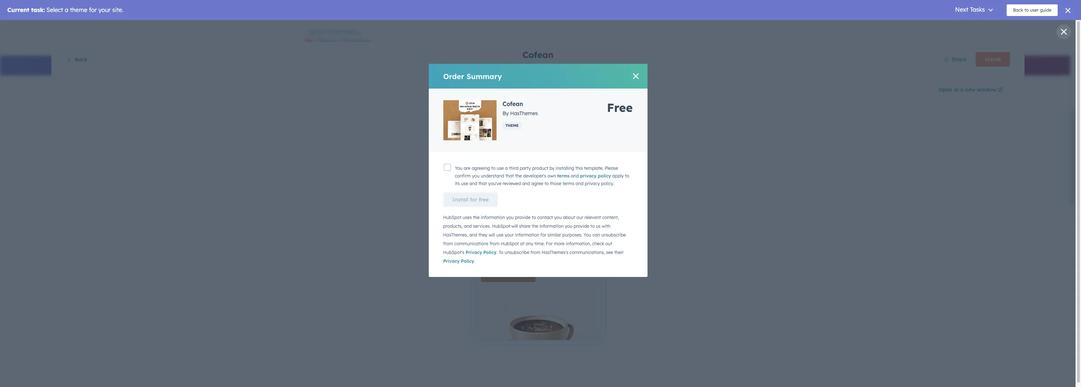 Task type: vqa. For each thing, say whether or not it's contained in the screenshot.
shop
yes



Task type: locate. For each thing, give the bounding box(es) containing it.
shop themes
[[316, 37, 372, 48]]

theme
[[328, 29, 343, 35]]

shop
[[316, 37, 337, 48]]

to
[[322, 29, 327, 35]]



Task type: describe. For each thing, give the bounding box(es) containing it.
close image
[[1062, 29, 1067, 35]]

library
[[344, 29, 360, 35]]

themes
[[340, 37, 372, 48]]

back to theme library link
[[305, 29, 360, 35]]

back to theme library
[[310, 29, 360, 35]]

back
[[310, 29, 321, 35]]



